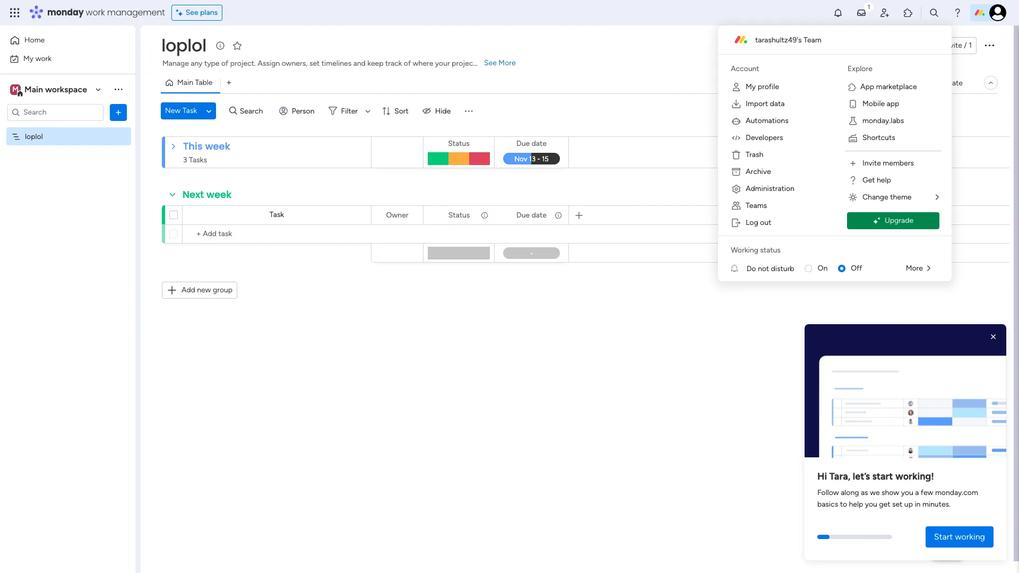 Task type: locate. For each thing, give the bounding box(es) containing it.
0 vertical spatial you
[[901, 488, 913, 497]]

progress bar
[[817, 535, 830, 539]]

0 horizontal spatial loplol
[[25, 132, 43, 141]]

hi tara, let's start working!
[[817, 471, 934, 483]]

see more link
[[483, 58, 517, 68]]

members
[[883, 159, 914, 168]]

show board description image
[[214, 40, 227, 51]]

Due date field
[[514, 138, 549, 150], [514, 209, 549, 221]]

we
[[870, 488, 880, 497]]

1 status from the top
[[448, 139, 470, 148]]

task right new
[[182, 106, 197, 115]]

mobile app
[[862, 99, 899, 108]]

2 status from the top
[[448, 210, 470, 219]]

1 horizontal spatial work
[[86, 6, 105, 19]]

invite up get
[[862, 159, 881, 168]]

1 vertical spatial due date
[[516, 210, 547, 219]]

date
[[532, 139, 547, 148], [532, 210, 547, 219]]

workspace
[[45, 84, 87, 94]]

0 vertical spatial see
[[186, 8, 198, 17]]

help
[[938, 546, 957, 557]]

week
[[205, 140, 230, 153], [206, 188, 232, 201]]

+ Add task text field
[[188, 228, 366, 240]]

developers
[[746, 133, 783, 142]]

assign
[[258, 59, 280, 68]]

1 vertical spatial status
[[448, 210, 470, 219]]

week for next week
[[206, 188, 232, 201]]

1 horizontal spatial my
[[746, 82, 756, 91]]

work for monday
[[86, 6, 105, 19]]

0 horizontal spatial my
[[23, 54, 34, 63]]

1 horizontal spatial help
[[877, 176, 891, 185]]

status down menu image
[[448, 139, 470, 148]]

do
[[747, 264, 756, 273]]

my profile
[[746, 82, 779, 91]]

loplol list box
[[0, 125, 135, 289]]

This week field
[[180, 140, 233, 153]]

1 vertical spatial see
[[484, 58, 497, 67]]

any
[[191, 59, 202, 68]]

notifications image
[[833, 7, 843, 18]]

invite left '/'
[[944, 41, 962, 50]]

home
[[24, 36, 45, 45]]

mobile app image
[[848, 99, 858, 109]]

options image
[[983, 39, 996, 51], [113, 107, 124, 118]]

new
[[197, 286, 211, 295]]

of right 'track'
[[404, 59, 411, 68]]

1 horizontal spatial set
[[892, 500, 902, 509]]

options image right 1
[[983, 39, 996, 51]]

stands.
[[478, 59, 501, 68]]

set right owners,
[[309, 59, 320, 68]]

archive link
[[722, 163, 831, 180]]

0 horizontal spatial you
[[865, 500, 877, 509]]

do not disturb
[[747, 264, 794, 273]]

week for this week
[[205, 140, 230, 153]]

work down home
[[35, 54, 52, 63]]

get help
[[862, 176, 891, 185]]

you left a
[[901, 488, 913, 497]]

get
[[879, 500, 890, 509]]

1 vertical spatial list arrow image
[[927, 265, 930, 272]]

column information image
[[554, 211, 563, 219]]

0 vertical spatial invite
[[944, 41, 962, 50]]

teams
[[746, 201, 767, 210]]

1 horizontal spatial of
[[404, 59, 411, 68]]

loplol up "manage" on the left of page
[[161, 33, 206, 57]]

home button
[[6, 32, 114, 49]]

sort button
[[377, 102, 415, 119]]

1 due date from the top
[[516, 139, 547, 148]]

start working button
[[925, 526, 994, 548]]

Next week field
[[180, 188, 234, 202]]

1 horizontal spatial task
[[270, 210, 284, 219]]

archive
[[746, 167, 771, 176]]

inbox image
[[856, 7, 867, 18]]

hide
[[435, 106, 451, 115]]

1 date from the top
[[532, 139, 547, 148]]

date for owner
[[532, 210, 547, 219]]

status field left column information icon
[[446, 209, 473, 221]]

2 due date field from the top
[[514, 209, 549, 221]]

more down upgrade
[[906, 264, 923, 273]]

list arrow image inside the 'more' link
[[927, 265, 930, 272]]

m
[[12, 85, 19, 94]]

monday.labs
[[862, 116, 904, 125]]

main workspace
[[24, 84, 87, 94]]

angle down image
[[206, 107, 211, 115]]

management
[[107, 6, 165, 19]]

1 due date field from the top
[[514, 138, 549, 150]]

help right get
[[877, 176, 891, 185]]

workspace options image
[[113, 84, 124, 95]]

filter
[[341, 106, 358, 115]]

arrow down image
[[361, 105, 374, 117]]

log
[[746, 218, 758, 227]]

0 horizontal spatial help
[[849, 500, 863, 509]]

0 vertical spatial week
[[205, 140, 230, 153]]

add
[[182, 286, 195, 295]]

2 status field from the top
[[446, 209, 473, 221]]

0 horizontal spatial main
[[24, 84, 43, 94]]

off
[[851, 264, 862, 273]]

you
[[901, 488, 913, 497], [865, 500, 877, 509]]

main inside button
[[177, 78, 193, 87]]

loplol down search in workspace field
[[25, 132, 43, 141]]

my profile image
[[731, 82, 741, 92]]

main left table
[[177, 78, 193, 87]]

administration link
[[722, 180, 831, 197]]

0 vertical spatial date
[[532, 139, 547, 148]]

set left 'up'
[[892, 500, 902, 509]]

get help image
[[848, 175, 858, 186]]

2 due from the top
[[516, 210, 530, 219]]

1 horizontal spatial main
[[177, 78, 193, 87]]

shortcuts
[[862, 133, 895, 142]]

work inside button
[[35, 54, 52, 63]]

week right this
[[205, 140, 230, 153]]

sort
[[394, 106, 409, 115]]

lottie animation element
[[805, 324, 1006, 462]]

invite for invite members
[[862, 159, 881, 168]]

tara schultz image
[[989, 4, 1006, 21]]

1 vertical spatial status field
[[446, 209, 473, 221]]

plans
[[200, 8, 218, 17]]

options image down workspace options icon
[[113, 107, 124, 118]]

0 horizontal spatial more
[[499, 58, 516, 67]]

0 vertical spatial due
[[516, 139, 530, 148]]

1 due from the top
[[516, 139, 530, 148]]

1 vertical spatial my
[[746, 82, 756, 91]]

1 horizontal spatial you
[[901, 488, 913, 497]]

follow along as we show you a few monday.com basics to help you get set up in minutes.
[[817, 488, 978, 509]]

workspace image
[[10, 84, 21, 95]]

0 vertical spatial options image
[[983, 39, 996, 51]]

start
[[872, 471, 893, 483]]

next week
[[183, 188, 232, 201]]

new
[[165, 106, 181, 115]]

archive image
[[731, 167, 741, 177]]

0 horizontal spatial see
[[186, 8, 198, 17]]

1 image
[[864, 1, 874, 12]]

task inside "new task" button
[[182, 106, 197, 115]]

0 vertical spatial task
[[182, 106, 197, 115]]

owner
[[386, 210, 408, 219]]

v2 surfce notifications image
[[731, 263, 747, 274]]

main
[[177, 78, 193, 87], [24, 84, 43, 94]]

1 horizontal spatial invite
[[944, 41, 962, 50]]

0 horizontal spatial task
[[182, 106, 197, 115]]

out
[[760, 218, 771, 227]]

0 vertical spatial status field
[[445, 138, 472, 150]]

developers image
[[731, 133, 741, 143]]

1 vertical spatial you
[[865, 500, 877, 509]]

working status
[[731, 246, 781, 255]]

see for see more
[[484, 58, 497, 67]]

add new group
[[182, 286, 233, 295]]

my for my profile
[[746, 82, 756, 91]]

collapse board header image
[[987, 79, 995, 87]]

see
[[186, 8, 198, 17], [484, 58, 497, 67]]

1 vertical spatial due
[[516, 210, 530, 219]]

1 horizontal spatial more
[[906, 264, 923, 273]]

invite for invite / 1
[[944, 41, 962, 50]]

1 vertical spatial work
[[35, 54, 52, 63]]

help inside follow along as we show you a few monday.com basics to help you get set up in minutes.
[[849, 500, 863, 509]]

app
[[887, 99, 899, 108]]

my right 'my profile' image
[[746, 82, 756, 91]]

1 horizontal spatial see
[[484, 58, 497, 67]]

0 vertical spatial loplol
[[161, 33, 206, 57]]

owners,
[[282, 59, 308, 68]]

work right monday
[[86, 6, 105, 19]]

on
[[818, 264, 828, 273]]

in
[[915, 500, 921, 509]]

invite inside 'button'
[[944, 41, 962, 50]]

main inside the workspace selection element
[[24, 84, 43, 94]]

2 date from the top
[[532, 210, 547, 219]]

1 vertical spatial invite
[[862, 159, 881, 168]]

main table
[[177, 78, 213, 87]]

Status field
[[445, 138, 472, 150], [446, 209, 473, 221]]

main table button
[[161, 74, 220, 91]]

teams image
[[731, 201, 741, 211]]

0 horizontal spatial work
[[35, 54, 52, 63]]

due date for owner
[[516, 210, 547, 219]]

loplol field
[[159, 33, 209, 57]]

log out image
[[731, 218, 741, 228]]

due date
[[516, 139, 547, 148], [516, 210, 547, 219]]

1 horizontal spatial loplol
[[161, 33, 206, 57]]

status left column information icon
[[448, 210, 470, 219]]

1 status field from the top
[[445, 138, 472, 150]]

1 vertical spatial loplol
[[25, 132, 43, 141]]

more right project
[[499, 58, 516, 67]]

1 vertical spatial week
[[206, 188, 232, 201]]

see inside button
[[186, 8, 198, 17]]

1 of from the left
[[221, 59, 228, 68]]

1 vertical spatial due date field
[[514, 209, 549, 221]]

help right to
[[849, 500, 863, 509]]

loplol
[[161, 33, 206, 57], [25, 132, 43, 141]]

theme
[[890, 193, 912, 202]]

0 horizontal spatial options image
[[113, 107, 124, 118]]

marketplace
[[876, 82, 917, 91]]

my
[[23, 54, 34, 63], [746, 82, 756, 91]]

2 due date from the top
[[516, 210, 547, 219]]

0 horizontal spatial invite
[[862, 159, 881, 168]]

status field down menu image
[[445, 138, 472, 150]]

start working
[[934, 532, 985, 542]]

0 horizontal spatial list arrow image
[[927, 265, 930, 272]]

help
[[877, 176, 891, 185], [849, 500, 863, 509]]

week right 'next'
[[206, 188, 232, 201]]

my inside button
[[23, 54, 34, 63]]

0 vertical spatial status
[[448, 139, 470, 148]]

0 vertical spatial due date field
[[514, 138, 549, 150]]

project
[[452, 59, 476, 68]]

more
[[499, 58, 516, 67], [906, 264, 923, 273]]

set inside follow along as we show you a few monday.com basics to help you get set up in minutes.
[[892, 500, 902, 509]]

column information image
[[480, 211, 489, 219]]

0 vertical spatial my
[[23, 54, 34, 63]]

1 horizontal spatial options image
[[983, 39, 996, 51]]

0 horizontal spatial of
[[221, 59, 228, 68]]

app
[[860, 82, 874, 91]]

see right project
[[484, 58, 497, 67]]

loplol inside list box
[[25, 132, 43, 141]]

0 vertical spatial due date
[[516, 139, 547, 148]]

main right workspace icon
[[24, 84, 43, 94]]

task
[[182, 106, 197, 115], [270, 210, 284, 219]]

list arrow image
[[936, 194, 939, 201], [927, 265, 930, 272]]

Search field
[[237, 103, 269, 118]]

apps image
[[903, 7, 913, 18]]

help image
[[952, 7, 963, 18]]

see left the plans
[[186, 8, 198, 17]]

main for main workspace
[[24, 84, 43, 94]]

0 vertical spatial work
[[86, 6, 105, 19]]

my down home
[[23, 54, 34, 63]]

0 horizontal spatial set
[[309, 59, 320, 68]]

1 vertical spatial help
[[849, 500, 863, 509]]

of right type
[[221, 59, 228, 68]]

1 horizontal spatial list arrow image
[[936, 194, 939, 201]]

menu image
[[464, 106, 474, 116]]

work
[[86, 6, 105, 19], [35, 54, 52, 63]]

1 vertical spatial date
[[532, 210, 547, 219]]

0 vertical spatial set
[[309, 59, 320, 68]]

due date for status
[[516, 139, 547, 148]]

monday work management
[[47, 6, 165, 19]]

profile
[[758, 82, 779, 91]]

task up + add task text field
[[270, 210, 284, 219]]

1 vertical spatial set
[[892, 500, 902, 509]]

you down we
[[865, 500, 877, 509]]

2 of from the left
[[404, 59, 411, 68]]

date for status
[[532, 139, 547, 148]]

of
[[221, 59, 228, 68], [404, 59, 411, 68]]

option
[[0, 127, 135, 129]]



Task type: describe. For each thing, give the bounding box(es) containing it.
along
[[841, 488, 859, 497]]

tarashultz49's team
[[755, 35, 821, 44]]

monday.labs image
[[848, 116, 858, 126]]

upgrade button
[[847, 212, 939, 229]]

invite / 1 button
[[924, 37, 977, 54]]

working!
[[895, 471, 934, 483]]

person
[[292, 106, 314, 115]]

this week
[[183, 140, 230, 153]]

invite members image
[[848, 158, 858, 169]]

track
[[385, 59, 402, 68]]

1 vertical spatial options image
[[113, 107, 124, 118]]

follow
[[817, 488, 839, 497]]

automations
[[746, 116, 789, 125]]

main for main table
[[177, 78, 193, 87]]

import
[[746, 99, 768, 108]]

select product image
[[10, 7, 20, 18]]

tarashultz49's
[[755, 35, 802, 44]]

import data
[[746, 99, 785, 108]]

change
[[862, 193, 888, 202]]

due for status
[[516, 139, 530, 148]]

disturb
[[771, 264, 794, 273]]

working
[[955, 532, 985, 542]]

filter button
[[324, 102, 374, 119]]

basics
[[817, 500, 838, 509]]

integrate
[[819, 78, 849, 87]]

administration image
[[731, 184, 741, 194]]

Owner field
[[383, 209, 411, 221]]

more link
[[897, 260, 939, 277]]

let's
[[853, 471, 870, 483]]

add to favorites image
[[232, 40, 242, 51]]

import data image
[[731, 99, 741, 109]]

trash image
[[731, 150, 741, 160]]

my work
[[23, 54, 52, 63]]

workspace selection element
[[10, 83, 89, 97]]

upgrade stars new image
[[873, 217, 880, 225]]

tara,
[[829, 471, 850, 483]]

app marketplace
[[860, 82, 917, 91]]

search everything image
[[929, 7, 939, 18]]

1
[[969, 41, 972, 50]]

type
[[204, 59, 219, 68]]

/
[[964, 41, 967, 50]]

see plans
[[186, 8, 218, 17]]

status for second status field
[[448, 210, 470, 219]]

0 vertical spatial more
[[499, 58, 516, 67]]

invite / 1
[[944, 41, 972, 50]]

your
[[435, 59, 450, 68]]

monday.com
[[935, 488, 978, 497]]

manage
[[162, 59, 189, 68]]

0 vertical spatial help
[[877, 176, 891, 185]]

working
[[731, 246, 758, 255]]

group
[[213, 286, 233, 295]]

and
[[353, 59, 366, 68]]

invite members image
[[879, 7, 890, 18]]

as
[[861, 488, 868, 497]]

new task
[[165, 106, 197, 115]]

add new group button
[[162, 282, 237, 299]]

new task button
[[161, 102, 201, 119]]

timelines
[[322, 59, 351, 68]]

invite members
[[862, 159, 914, 168]]

help button
[[929, 543, 966, 560]]

my profile link
[[722, 79, 831, 96]]

log out
[[746, 218, 771, 227]]

few
[[921, 488, 933, 497]]

where
[[413, 59, 433, 68]]

teams link
[[722, 197, 831, 214]]

1 vertical spatial task
[[270, 210, 284, 219]]

v2 search image
[[229, 105, 237, 117]]

see for see plans
[[186, 8, 198, 17]]

automations image
[[731, 116, 741, 126]]

table
[[195, 78, 213, 87]]

start
[[934, 532, 953, 542]]

hi
[[817, 471, 827, 483]]

project.
[[230, 59, 256, 68]]

shortcuts image
[[848, 133, 858, 143]]

monday
[[47, 6, 84, 19]]

automate
[[930, 78, 963, 87]]

up
[[904, 500, 913, 509]]

0 vertical spatial list arrow image
[[936, 194, 939, 201]]

keep
[[367, 59, 383, 68]]

change theme image
[[848, 192, 858, 203]]

import data link
[[722, 96, 831, 113]]

due for owner
[[516, 210, 530, 219]]

Search in workspace field
[[22, 106, 89, 118]]

this
[[183, 140, 203, 153]]

add view image
[[227, 79, 231, 87]]

change theme
[[862, 193, 912, 202]]

lottie animation image
[[805, 329, 1006, 462]]

manage any type of project. assign owners, set timelines and keep track of where your project stands.
[[162, 59, 501, 68]]

minutes.
[[922, 500, 951, 509]]

work for my
[[35, 54, 52, 63]]

trash
[[746, 150, 763, 159]]

data
[[770, 99, 785, 108]]

upgrade
[[885, 216, 913, 225]]

my for my work
[[23, 54, 34, 63]]

due date field for owner
[[514, 209, 549, 221]]

hide button
[[418, 102, 457, 119]]

status for 1st status field from the top of the page
[[448, 139, 470, 148]]

get
[[862, 176, 875, 185]]

see plans button
[[171, 5, 222, 21]]

close image
[[988, 332, 999, 342]]

1 vertical spatial more
[[906, 264, 923, 273]]

due date field for status
[[514, 138, 549, 150]]

next
[[183, 188, 204, 201]]

account
[[731, 64, 759, 73]]



Task type: vqa. For each thing, say whether or not it's contained in the screenshot.
and
yes



